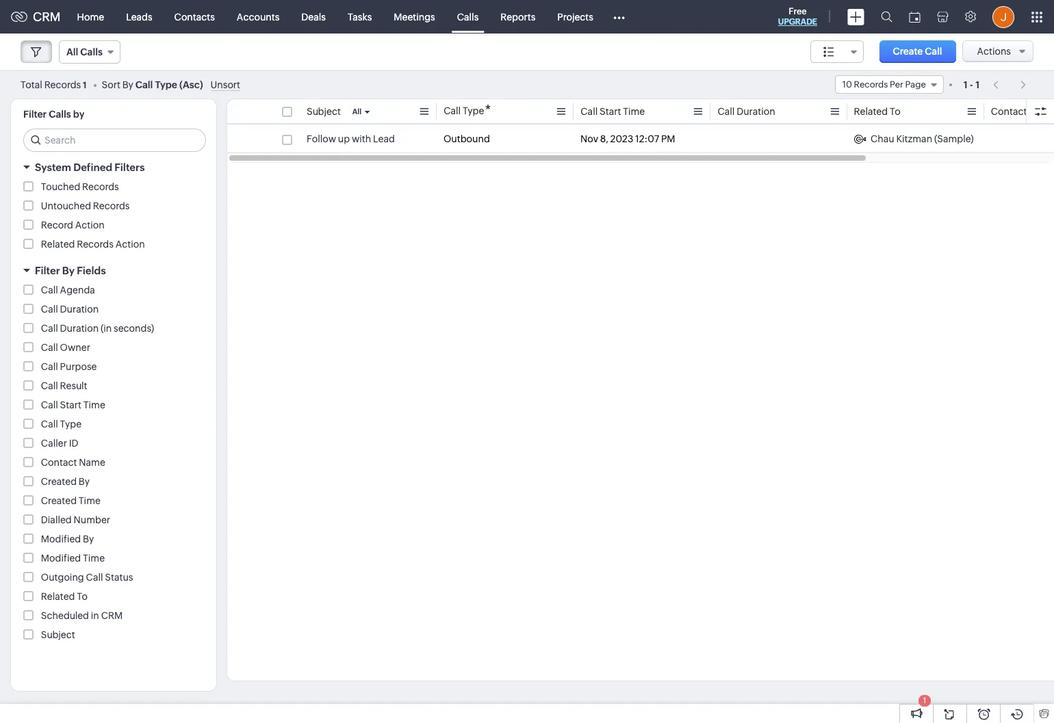 Task type: describe. For each thing, give the bounding box(es) containing it.
call duration (in seconds)
[[41, 323, 154, 334]]

upgrade
[[779, 17, 818, 27]]

8,
[[600, 134, 609, 144]]

0 vertical spatial name
[[1030, 106, 1055, 117]]

deals
[[302, 11, 326, 22]]

by for modified
[[83, 534, 94, 545]]

2023
[[611, 134, 634, 144]]

0 vertical spatial contact name
[[992, 106, 1055, 117]]

chau kitzman (sample)
[[871, 134, 974, 144]]

free upgrade
[[779, 6, 818, 27]]

with
[[352, 134, 371, 144]]

seconds)
[[114, 323, 154, 334]]

total
[[21, 79, 42, 90]]

per
[[890, 79, 904, 90]]

calls for filter calls by
[[49, 109, 71, 120]]

accounts
[[237, 11, 280, 22]]

time up outgoing call status
[[83, 553, 105, 564]]

1 vertical spatial related
[[41, 239, 75, 250]]

call inside call type *
[[444, 105, 461, 116]]

all calls
[[66, 47, 103, 58]]

type for call type *
[[463, 105, 484, 116]]

records for total
[[44, 79, 81, 90]]

created by
[[41, 477, 90, 488]]

dialled
[[41, 515, 72, 526]]

meetings
[[394, 11, 435, 22]]

2 vertical spatial duration
[[60, 323, 99, 334]]

projects link
[[547, 0, 605, 33]]

page
[[906, 79, 926, 90]]

pm
[[662, 134, 676, 144]]

projects
[[558, 11, 594, 22]]

0 horizontal spatial start
[[60, 400, 81, 411]]

records for 10
[[854, 79, 888, 90]]

reports
[[501, 11, 536, 22]]

profile image
[[993, 6, 1015, 28]]

kitzman
[[897, 134, 933, 144]]

contacts
[[174, 11, 215, 22]]

*
[[485, 102, 491, 118]]

follow
[[307, 134, 336, 144]]

2 vertical spatial related
[[41, 592, 75, 603]]

sort
[[102, 79, 120, 90]]

system defined filters
[[35, 162, 145, 173]]

search element
[[873, 0, 901, 34]]

dialled number
[[41, 515, 110, 526]]

0 vertical spatial related to
[[855, 106, 901, 117]]

in
[[91, 611, 99, 622]]

0 horizontal spatial call start time
[[41, 400, 105, 411]]

by for created
[[79, 477, 90, 488]]

number
[[74, 515, 110, 526]]

sort by call type (asc)
[[102, 79, 203, 90]]

records for untouched
[[93, 201, 130, 212]]

filter by fields button
[[11, 259, 216, 283]]

time up the nov 8, 2023 12:07 pm
[[623, 106, 645, 117]]

touched records
[[41, 181, 119, 192]]

leads
[[126, 11, 152, 22]]

untouched
[[41, 201, 91, 212]]

profile element
[[985, 0, 1023, 33]]

type for call type
[[60, 419, 82, 430]]

modified by
[[41, 534, 94, 545]]

1 horizontal spatial type
[[155, 79, 177, 90]]

10
[[843, 79, 853, 90]]

modified time
[[41, 553, 105, 564]]

10 records per page
[[843, 79, 926, 90]]

purpose
[[60, 362, 97, 373]]

records for touched
[[82, 181, 119, 192]]

0 vertical spatial crm
[[33, 10, 61, 24]]

created for created time
[[41, 496, 77, 507]]

12:07
[[636, 134, 660, 144]]

owner
[[60, 342, 90, 353]]

10 Records Per Page field
[[835, 75, 944, 94]]

call agenda
[[41, 285, 95, 296]]

calendar image
[[909, 11, 921, 22]]

created time
[[41, 496, 101, 507]]

create call
[[893, 46, 943, 57]]

size image
[[824, 46, 835, 58]]

follow up with lead link
[[307, 132, 395, 146]]

unsort
[[211, 79, 240, 90]]

lead
[[373, 134, 395, 144]]

0 horizontal spatial subject
[[41, 630, 75, 641]]

(sample)
[[935, 134, 974, 144]]

crm link
[[11, 10, 61, 24]]

id
[[69, 438, 78, 449]]

chau kitzman (sample) link
[[855, 132, 974, 146]]

modified for modified by
[[41, 534, 81, 545]]

0 horizontal spatial to
[[77, 592, 88, 603]]

Search text field
[[24, 129, 205, 151]]

1 horizontal spatial contact
[[992, 106, 1028, 117]]

Other Modules field
[[605, 6, 634, 28]]

-
[[970, 79, 974, 90]]

meetings link
[[383, 0, 446, 33]]

filter calls by
[[23, 109, 85, 120]]

1 horizontal spatial start
[[600, 106, 621, 117]]

nov
[[581, 134, 599, 144]]

1 horizontal spatial subject
[[307, 106, 341, 117]]

1 - 1
[[964, 79, 980, 90]]

contacts link
[[163, 0, 226, 33]]



Task type: vqa. For each thing, say whether or not it's contained in the screenshot.
Analytics link
no



Task type: locate. For each thing, give the bounding box(es) containing it.
call type *
[[444, 102, 491, 118]]

by inside dropdown button
[[62, 265, 75, 277]]

modified for modified time
[[41, 553, 81, 564]]

system
[[35, 162, 71, 173]]

filter for filter calls by
[[23, 109, 47, 120]]

actions
[[978, 46, 1011, 57]]

2 modified from the top
[[41, 553, 81, 564]]

follow up with lead
[[307, 134, 395, 144]]

by for sort
[[122, 79, 133, 90]]

contact name down id
[[41, 457, 105, 468]]

0 horizontal spatial crm
[[33, 10, 61, 24]]

contact down "caller id"
[[41, 457, 77, 468]]

0 vertical spatial to
[[891, 106, 901, 117]]

call result
[[41, 381, 87, 392]]

filter up call agenda
[[35, 265, 60, 277]]

1 vertical spatial to
[[77, 592, 88, 603]]

filter for filter by fields
[[35, 265, 60, 277]]

1 vertical spatial start
[[60, 400, 81, 411]]

2 horizontal spatial type
[[463, 105, 484, 116]]

call
[[925, 46, 943, 57], [135, 79, 153, 90], [444, 105, 461, 116], [581, 106, 598, 117], [718, 106, 735, 117], [41, 285, 58, 296], [41, 304, 58, 315], [41, 323, 58, 334], [41, 342, 58, 353], [41, 362, 58, 373], [41, 381, 58, 392], [41, 400, 58, 411], [41, 419, 58, 430], [86, 573, 103, 583]]

to
[[891, 106, 901, 117], [77, 592, 88, 603]]

None field
[[811, 40, 864, 63]]

time up number
[[79, 496, 101, 507]]

(in
[[101, 323, 112, 334]]

deals link
[[291, 0, 337, 33]]

records down touched records
[[93, 201, 130, 212]]

free
[[789, 6, 807, 16]]

0 vertical spatial start
[[600, 106, 621, 117]]

created
[[41, 477, 77, 488], [41, 496, 77, 507]]

by
[[122, 79, 133, 90], [62, 265, 75, 277], [79, 477, 90, 488], [83, 534, 94, 545]]

modified down dialled in the left bottom of the page
[[41, 534, 81, 545]]

to up "scheduled in crm"
[[77, 592, 88, 603]]

record
[[41, 220, 73, 231]]

subject down scheduled
[[41, 630, 75, 641]]

0 horizontal spatial call duration
[[41, 304, 99, 315]]

start down result
[[60, 400, 81, 411]]

all up total records 1
[[66, 47, 78, 58]]

related down record
[[41, 239, 75, 250]]

leads link
[[115, 0, 163, 33]]

scheduled in crm
[[41, 611, 123, 622]]

call owner
[[41, 342, 90, 353]]

modified
[[41, 534, 81, 545], [41, 553, 81, 564]]

0 vertical spatial created
[[41, 477, 77, 488]]

search image
[[881, 11, 893, 23]]

action up related records action
[[75, 220, 105, 231]]

create call button
[[880, 40, 956, 63]]

records down defined
[[82, 181, 119, 192]]

calls inside 'all calls' field
[[80, 47, 103, 58]]

start up 8,
[[600, 106, 621, 117]]

0 vertical spatial related
[[855, 106, 889, 117]]

0 horizontal spatial contact
[[41, 457, 77, 468]]

records right 10
[[854, 79, 888, 90]]

modified up outgoing
[[41, 553, 81, 564]]

1 vertical spatial duration
[[60, 304, 99, 315]]

all for all calls
[[66, 47, 78, 58]]

1 vertical spatial related to
[[41, 592, 88, 603]]

call start time
[[581, 106, 645, 117], [41, 400, 105, 411]]

1 vertical spatial call start time
[[41, 400, 105, 411]]

0 horizontal spatial calls
[[49, 109, 71, 120]]

call type
[[41, 419, 82, 430]]

call purpose
[[41, 362, 97, 373]]

1
[[964, 79, 968, 90], [976, 79, 980, 90], [83, 80, 87, 90], [924, 697, 927, 705]]

related to up chau
[[855, 106, 901, 117]]

related up chau
[[855, 106, 889, 117]]

calls left by
[[49, 109, 71, 120]]

system defined filters button
[[11, 155, 216, 179]]

agenda
[[60, 285, 95, 296]]

2 vertical spatial type
[[60, 419, 82, 430]]

call start time up 8,
[[581, 106, 645, 117]]

filter down total
[[23, 109, 47, 120]]

type inside call type *
[[463, 105, 484, 116]]

1 inside total records 1
[[83, 80, 87, 90]]

1 vertical spatial type
[[463, 105, 484, 116]]

all up with
[[352, 108, 362, 116]]

0 vertical spatial call start time
[[581, 106, 645, 117]]

1 horizontal spatial name
[[1030, 106, 1055, 117]]

action up filter by fields dropdown button
[[115, 239, 145, 250]]

1 horizontal spatial all
[[352, 108, 362, 116]]

records for related
[[77, 239, 114, 250]]

0 vertical spatial modified
[[41, 534, 81, 545]]

1 vertical spatial name
[[79, 457, 105, 468]]

navigation
[[987, 75, 1034, 95]]

create menu image
[[848, 9, 865, 25]]

calls inside calls link
[[457, 11, 479, 22]]

calls down home
[[80, 47, 103, 58]]

0 horizontal spatial name
[[79, 457, 105, 468]]

home link
[[66, 0, 115, 33]]

by up created time
[[79, 477, 90, 488]]

0 vertical spatial all
[[66, 47, 78, 58]]

touched
[[41, 181, 80, 192]]

type
[[155, 79, 177, 90], [463, 105, 484, 116], [60, 419, 82, 430]]

contact down "actions"
[[992, 106, 1028, 117]]

contact name
[[992, 106, 1055, 117], [41, 457, 105, 468]]

filter inside dropdown button
[[35, 265, 60, 277]]

total records 1
[[21, 79, 87, 90]]

outgoing call status
[[41, 573, 133, 583]]

crm left home link on the left top
[[33, 10, 61, 24]]

1 horizontal spatial call start time
[[581, 106, 645, 117]]

related
[[855, 106, 889, 117], [41, 239, 75, 250], [41, 592, 75, 603]]

outgoing
[[41, 573, 84, 583]]

1 vertical spatial call duration
[[41, 304, 99, 315]]

reports link
[[490, 0, 547, 33]]

1 vertical spatial calls
[[80, 47, 103, 58]]

records inside field
[[854, 79, 888, 90]]

all inside field
[[66, 47, 78, 58]]

0 vertical spatial subject
[[307, 106, 341, 117]]

by down number
[[83, 534, 94, 545]]

1 vertical spatial filter
[[35, 265, 60, 277]]

related records action
[[41, 239, 145, 250]]

call start time down result
[[41, 400, 105, 411]]

0 vertical spatial action
[[75, 220, 105, 231]]

home
[[77, 11, 104, 22]]

calls left reports
[[457, 11, 479, 22]]

All Calls field
[[59, 40, 120, 64]]

chau
[[871, 134, 895, 144]]

call inside button
[[925, 46, 943, 57]]

(asc)
[[179, 79, 203, 90]]

2 horizontal spatial calls
[[457, 11, 479, 22]]

tasks
[[348, 11, 372, 22]]

crm
[[33, 10, 61, 24], [101, 611, 123, 622]]

subject up follow
[[307, 106, 341, 117]]

0 vertical spatial contact
[[992, 106, 1028, 117]]

1 vertical spatial crm
[[101, 611, 123, 622]]

related down outgoing
[[41, 592, 75, 603]]

0 horizontal spatial related to
[[41, 592, 88, 603]]

filters
[[115, 162, 145, 173]]

1 vertical spatial contact name
[[41, 457, 105, 468]]

2 vertical spatial calls
[[49, 109, 71, 120]]

1 vertical spatial contact
[[41, 457, 77, 468]]

2 created from the top
[[41, 496, 77, 507]]

0 horizontal spatial type
[[60, 419, 82, 430]]

type up id
[[60, 419, 82, 430]]

0 vertical spatial calls
[[457, 11, 479, 22]]

calls for all calls
[[80, 47, 103, 58]]

0 vertical spatial filter
[[23, 109, 47, 120]]

related to
[[855, 106, 901, 117], [41, 592, 88, 603]]

up
[[338, 134, 350, 144]]

records up filter calls by
[[44, 79, 81, 90]]

time
[[623, 106, 645, 117], [83, 400, 105, 411], [79, 496, 101, 507], [83, 553, 105, 564]]

status
[[105, 573, 133, 583]]

scheduled
[[41, 611, 89, 622]]

0 vertical spatial duration
[[737, 106, 775, 117]]

by
[[73, 109, 85, 120]]

1 vertical spatial action
[[115, 239, 145, 250]]

1 horizontal spatial calls
[[80, 47, 103, 58]]

created for created by
[[41, 477, 77, 488]]

tasks link
[[337, 0, 383, 33]]

result
[[60, 381, 87, 392]]

type left *
[[463, 105, 484, 116]]

defined
[[73, 162, 112, 173]]

crm right in
[[101, 611, 123, 622]]

nov 8, 2023 12:07 pm
[[581, 134, 676, 144]]

outbound
[[444, 134, 490, 144]]

all
[[66, 47, 78, 58], [352, 108, 362, 116]]

calls
[[457, 11, 479, 22], [80, 47, 103, 58], [49, 109, 71, 120]]

0 horizontal spatial contact name
[[41, 457, 105, 468]]

action
[[75, 220, 105, 231], [115, 239, 145, 250]]

records up fields
[[77, 239, 114, 250]]

create menu element
[[840, 0, 873, 33]]

1 horizontal spatial contact name
[[992, 106, 1055, 117]]

untouched records
[[41, 201, 130, 212]]

type left (asc)
[[155, 79, 177, 90]]

create
[[893, 46, 923, 57]]

1 horizontal spatial related to
[[855, 106, 901, 117]]

by for filter
[[62, 265, 75, 277]]

1 vertical spatial created
[[41, 496, 77, 507]]

1 horizontal spatial action
[[115, 239, 145, 250]]

contact name down "actions"
[[992, 106, 1055, 117]]

duration
[[737, 106, 775, 117], [60, 304, 99, 315], [60, 323, 99, 334]]

to down the per
[[891, 106, 901, 117]]

1 vertical spatial all
[[352, 108, 362, 116]]

call duration
[[718, 106, 775, 117], [41, 304, 99, 315]]

by right sort
[[122, 79, 133, 90]]

0 vertical spatial call duration
[[718, 106, 775, 117]]

0 horizontal spatial all
[[66, 47, 78, 58]]

1 horizontal spatial call duration
[[718, 106, 775, 117]]

0 horizontal spatial action
[[75, 220, 105, 231]]

created up created time
[[41, 477, 77, 488]]

all for all
[[352, 108, 362, 116]]

calls link
[[446, 0, 490, 33]]

1 vertical spatial subject
[[41, 630, 75, 641]]

created up dialled in the left bottom of the page
[[41, 496, 77, 507]]

1 created from the top
[[41, 477, 77, 488]]

related to up scheduled
[[41, 592, 88, 603]]

record action
[[41, 220, 105, 231]]

0 vertical spatial type
[[155, 79, 177, 90]]

fields
[[77, 265, 106, 277]]

1 vertical spatial modified
[[41, 553, 81, 564]]

1 horizontal spatial to
[[891, 106, 901, 117]]

filter by fields
[[35, 265, 106, 277]]

1 modified from the top
[[41, 534, 81, 545]]

by up call agenda
[[62, 265, 75, 277]]

1 horizontal spatial crm
[[101, 611, 123, 622]]

time down result
[[83, 400, 105, 411]]

accounts link
[[226, 0, 291, 33]]



